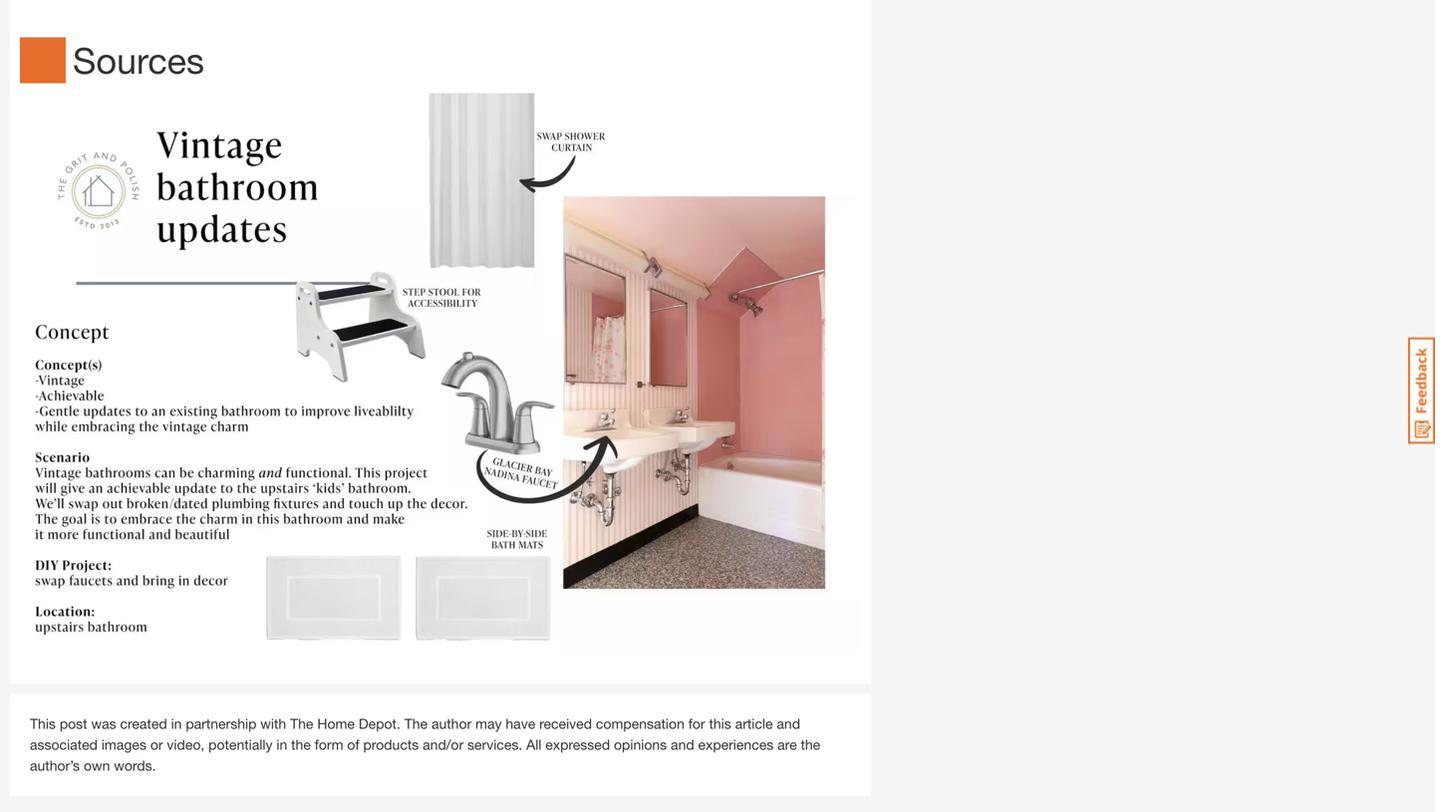 Task type: describe. For each thing, give the bounding box(es) containing it.
experiences
[[698, 737, 774, 753]]

form
[[315, 737, 343, 753]]

potentially
[[208, 737, 273, 753]]

1 horizontal spatial and
[[777, 716, 800, 732]]

with
[[260, 716, 286, 732]]

1 horizontal spatial in
[[276, 737, 287, 753]]

compensation
[[596, 716, 685, 732]]

may
[[475, 716, 502, 732]]

created
[[120, 716, 167, 732]]

words.
[[114, 758, 156, 774]]

2 the from the left
[[404, 716, 428, 732]]

1 the from the left
[[291, 737, 311, 753]]

partnership
[[186, 716, 257, 732]]

this
[[30, 716, 56, 732]]

home
[[317, 716, 355, 732]]

article
[[735, 716, 773, 732]]

this post was created in partnership with the home depot. the author may have received compensation for this article and associated images or video, potentially in the form of products and/or services. all expressed opinions and experiences are the author's own words.
[[30, 716, 820, 774]]

associated
[[30, 737, 98, 753]]

for
[[688, 716, 705, 732]]

and/or
[[423, 737, 464, 753]]

sources
[[73, 39, 204, 81]]

own
[[84, 758, 110, 774]]

post
[[60, 716, 87, 732]]

depot.
[[359, 716, 400, 732]]

was
[[91, 716, 116, 732]]

0 horizontal spatial in
[[171, 716, 182, 732]]



Task type: vqa. For each thing, say whether or not it's contained in the screenshot.
author's
yes



Task type: locate. For each thing, give the bounding box(es) containing it.
expressed
[[545, 737, 610, 753]]

0 horizontal spatial the
[[290, 716, 313, 732]]

0 vertical spatial and
[[777, 716, 800, 732]]

and
[[777, 716, 800, 732], [671, 737, 694, 753]]

author
[[431, 716, 472, 732]]

author's
[[30, 758, 80, 774]]

or
[[150, 737, 163, 753]]

this
[[709, 716, 731, 732]]

in down with
[[276, 737, 287, 753]]

0 horizontal spatial the
[[291, 737, 311, 753]]

the
[[290, 716, 313, 732], [404, 716, 428, 732]]

the up products
[[404, 716, 428, 732]]

received
[[539, 716, 592, 732]]

1 horizontal spatial the
[[404, 716, 428, 732]]

opinions
[[614, 737, 667, 753]]

and down for
[[671, 737, 694, 753]]

video,
[[167, 737, 205, 753]]

the right with
[[290, 716, 313, 732]]

services.
[[467, 737, 522, 753]]

feedback link image
[[1408, 337, 1435, 444]]

1 horizontal spatial the
[[801, 737, 820, 753]]

2 the from the left
[[801, 737, 820, 753]]

are
[[777, 737, 797, 753]]

products
[[363, 737, 419, 753]]

in
[[171, 716, 182, 732], [276, 737, 287, 753]]

a mood board of the bathroom update. image
[[20, 93, 861, 654]]

0 horizontal spatial and
[[671, 737, 694, 753]]

in up video,
[[171, 716, 182, 732]]

1 vertical spatial and
[[671, 737, 694, 753]]

images
[[101, 737, 146, 753]]

the
[[291, 737, 311, 753], [801, 737, 820, 753]]

0 vertical spatial in
[[171, 716, 182, 732]]

all
[[526, 737, 542, 753]]

of
[[347, 737, 359, 753]]

1 vertical spatial in
[[276, 737, 287, 753]]

1 the from the left
[[290, 716, 313, 732]]

have
[[506, 716, 535, 732]]

the left form
[[291, 737, 311, 753]]

and up are
[[777, 716, 800, 732]]

the right are
[[801, 737, 820, 753]]



